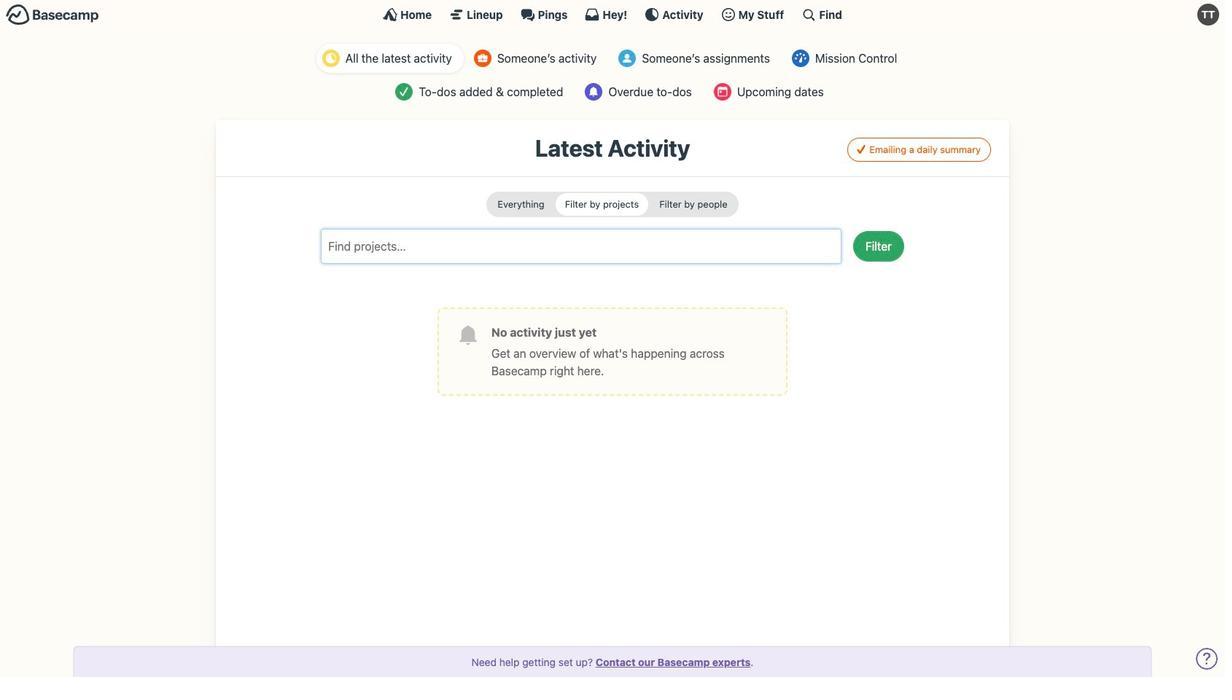 Task type: describe. For each thing, give the bounding box(es) containing it.
terry turtle image
[[1198, 4, 1220, 26]]

todo image
[[396, 83, 413, 101]]

main element
[[0, 0, 1225, 28]]

gauge image
[[792, 50, 810, 67]]

activity report image
[[322, 50, 340, 67]]

Type the names of projects whose activity you'd like to see text field
[[328, 236, 812, 257]]

filter activity group
[[487, 192, 739, 217]]

reminder image
[[585, 83, 603, 101]]



Task type: locate. For each thing, give the bounding box(es) containing it.
person report image
[[474, 50, 492, 67]]

assignment image
[[619, 50, 636, 67]]

event image
[[714, 83, 731, 101]]

None submit
[[488, 194, 554, 216], [556, 194, 649, 216], [650, 194, 737, 216], [488, 194, 554, 216], [556, 194, 649, 216], [650, 194, 737, 216]]

keyboard shortcut: ⌘ + / image
[[802, 7, 817, 22]]

switch accounts image
[[6, 4, 99, 26]]



Task type: vqa. For each thing, say whether or not it's contained in the screenshot.
JacobR image
no



